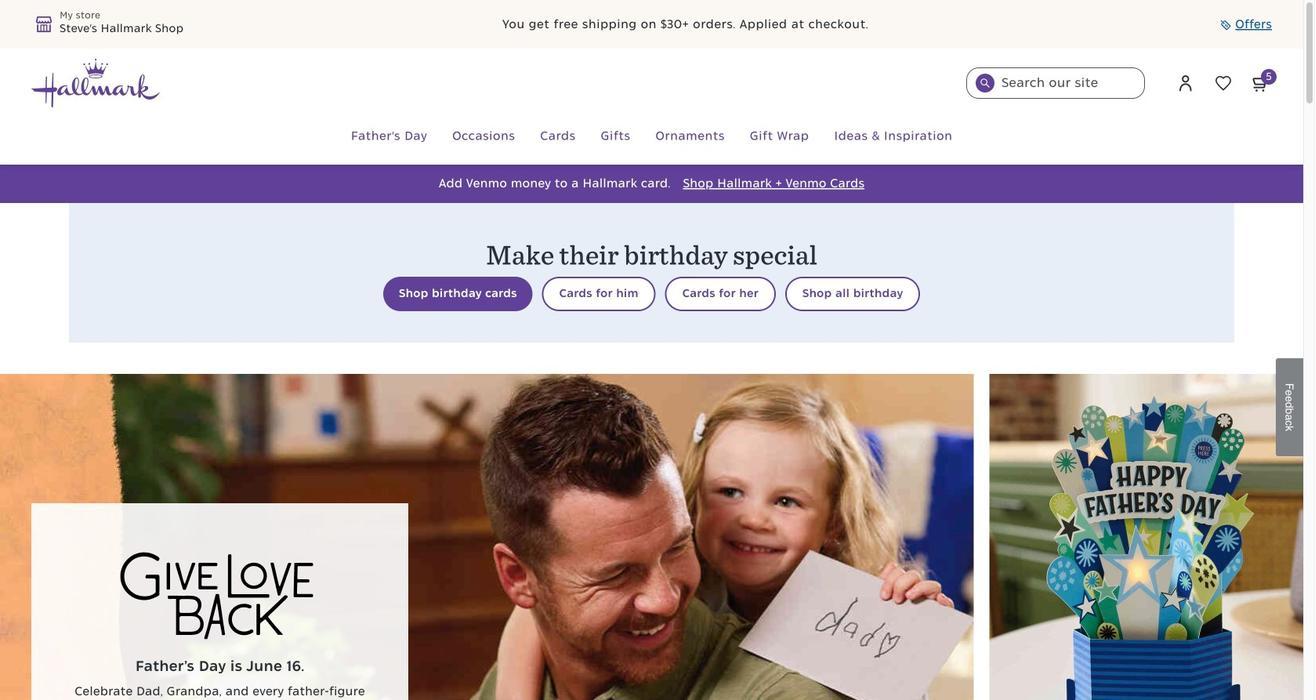 Task type: locate. For each thing, give the bounding box(es) containing it.
pop-up card with happy fathers day on it. image
[[990, 374, 1304, 700]]

Search search field
[[967, 67, 1145, 99]]

None search field
[[967, 67, 1145, 99]]

search image
[[981, 78, 990, 88]]

hallmark logo image
[[31, 59, 160, 107]]

next slide image
[[1290, 344, 1311, 356]]



Task type: describe. For each thing, give the bounding box(es) containing it.
main menu. menu bar
[[31, 108, 1272, 165]]

father carrying daughter on his back while she holds his card. image
[[0, 374, 974, 700]]

my account dropdown menu image
[[1177, 74, 1195, 93]]



Task type: vqa. For each thing, say whether or not it's contained in the screenshot.
The Beauty Of Birds Violet-Green Swallow Ornament image
no



